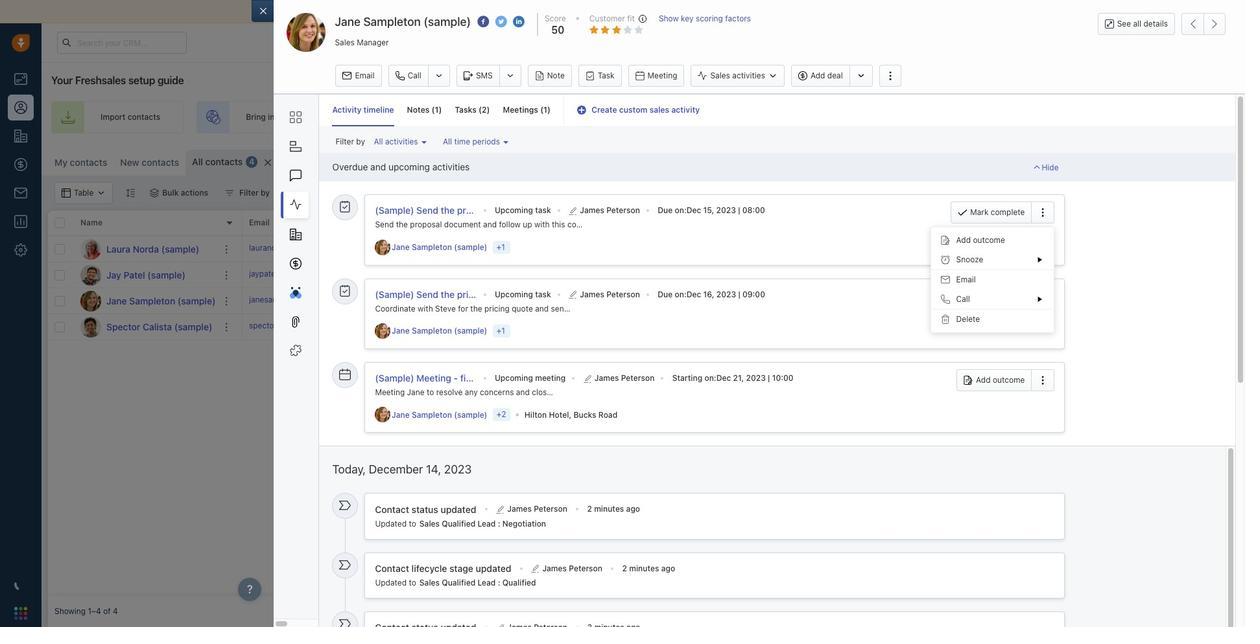 Task type: describe. For each thing, give the bounding box(es) containing it.
2 for contact lifecycle stage updated
[[622, 564, 627, 574]]

upcoming task for (sample) send the pricing quote
[[495, 290, 551, 299]]

and down upcoming meeting
[[516, 388, 530, 398]]

guide
[[157, 75, 184, 86]]

cell for widgetz.io (sample)
[[1021, 289, 1239, 314]]

2 vertical spatial dec
[[716, 374, 731, 383]]

meeting for meeting
[[648, 71, 677, 80]]

mailbox
[[353, 6, 386, 17]]

meetings
[[503, 105, 538, 115]]

3684932360 link
[[346, 294, 395, 308]]

hilton hotel, bucks road
[[525, 410, 618, 420]]

+ add task for spectorcalista@gmail.com 3684945781
[[444, 322, 483, 332]]

2023 right 14,
[[444, 463, 472, 477]]

connect
[[293, 6, 329, 17]]

add inside button
[[811, 71, 825, 81]]

⌘ o
[[353, 158, 368, 168]]

press space to select this row. row containing 50
[[243, 289, 1239, 315]]

spectorcalista@gmail.com link
[[249, 320, 345, 334]]

create custom sales activity link
[[577, 105, 700, 115]]

0 vertical spatial by
[[356, 137, 365, 147]]

filter by inside dialog
[[336, 137, 365, 147]]

(sample) for jane sampleton (sample) link underneath next
[[454, 243, 487, 252]]

(sample) for spector calista (sample) "link"
[[174, 321, 212, 332]]

jane sampleton (sample) link up 'spector calista (sample)'
[[106, 295, 216, 308]]

) for notes ( 1 )
[[439, 105, 442, 115]]

2 vertical spatial on
[[705, 374, 714, 383]]

data
[[785, 6, 804, 17]]

(sample) send the pricing quote
[[375, 289, 514, 300]]

note
[[547, 71, 565, 80]]

spector calista (sample)
[[106, 321, 212, 332]]

meeting jane to resolve any concerns and close the deal.
[[375, 388, 585, 398]]

cell for e corp (sample)
[[1021, 263, 1239, 288]]

add down next
[[451, 244, 465, 254]]

l image
[[80, 239, 101, 260]]

and left linkedin circled icon
[[494, 6, 510, 17]]

0 vertical spatial quote
[[489, 289, 514, 300]]

sales left manager
[[335, 37, 355, 47]]

add down for
[[451, 322, 465, 332]]

widgetz.io
[[930, 296, 969, 306]]

qualified down 'negotiation' at bottom
[[502, 578, 536, 588]]

0 vertical spatial add outcome
[[956, 236, 1005, 245]]

3684945781
[[346, 321, 394, 331]]

in
[[268, 112, 275, 122]]

hide
[[1042, 163, 1059, 172]]

jane sampleton (sample) for jane sampleton (sample) link underneath next
[[392, 243, 487, 252]]

and left send on the top left of page
[[535, 304, 549, 314]]

lead for updated
[[478, 519, 496, 529]]

bring in website leads link
[[197, 101, 351, 134]]

upcoming meeting
[[495, 374, 566, 383]]

e corp (sample) link
[[930, 270, 989, 280]]

sampleton up manager
[[363, 15, 421, 29]]

( for meetings
[[540, 105, 544, 115]]

sales inside 2 minutes ago updated to sales qualified lead : negotiation
[[420, 519, 440, 529]]

connect your mailbox link
[[293, 6, 388, 17]]

bulk
[[162, 188, 179, 198]]

unqualified
[[847, 270, 889, 280]]

by inside button
[[261, 188, 270, 198]]

meeting button
[[628, 65, 685, 87]]

(sample) for jane sampleton (sample) link on top of 'spector calista (sample)'
[[178, 295, 216, 306]]

deliverability
[[436, 6, 491, 17]]

create
[[592, 105, 617, 115]]

(sample) for (sample) send the proposal document
[[375, 205, 414, 216]]

to inside 2 minutes ago updated to sales qualified lead : qualified
[[409, 578, 416, 588]]

2 leads from the left
[[584, 112, 604, 122]]

meetings image
[[339, 369, 351, 381]]

contacts for all
[[205, 156, 243, 167]]

1 horizontal spatial of
[[594, 6, 603, 17]]

sampleton down next
[[412, 243, 452, 252]]

spector
[[106, 321, 140, 332]]

(sample) for e corp (sample) link
[[957, 270, 989, 280]]

contact for contact status updated
[[375, 504, 409, 515]]

more...
[[313, 158, 339, 167]]

j image for jane sampleton (sample)
[[80, 291, 101, 312]]

(sample) for (sample) send the pricing quote
[[375, 289, 414, 300]]

it.
[[617, 220, 624, 230]]

click for 50
[[645, 296, 663, 306]]

15,
[[703, 206, 714, 215]]

sampleton down resolve
[[412, 410, 452, 420]]

send for (sample) send the pricing quote
[[417, 289, 438, 300]]

cell for techcave (sample)
[[1021, 315, 1239, 340]]

website
[[277, 112, 306, 122]]

calista
[[143, 321, 172, 332]]

task up 'send the proposal document and follow up with this contact after it.'
[[535, 206, 551, 215]]

to right mailbox
[[388, 6, 397, 17]]

2 vertical spatial |
[[768, 374, 770, 383]]

james up 'negotiation' at bottom
[[507, 505, 532, 515]]

filter by button
[[217, 182, 278, 204]]

add inside button
[[976, 376, 991, 385]]

21,
[[733, 374, 744, 383]]

jane up sales manager
[[335, 15, 361, 29]]

jane.
[[588, 304, 607, 314]]

meetings ( 1 )
[[503, 105, 551, 115]]

jay
[[106, 269, 121, 281]]

jane sampleton (sample) up manager
[[335, 15, 471, 29]]

press space to select this row. row containing 18
[[243, 263, 1239, 289]]

stage change image for contact status updated
[[339, 500, 351, 512]]

1 vertical spatial send
[[375, 220, 394, 230]]

jane sampleton (sample) for jane sampleton (sample) link under resolve
[[392, 410, 487, 420]]

jay patel (sample)
[[106, 269, 185, 281]]

laura norda (sample) link
[[106, 243, 199, 256]]

acme inc (sample) link
[[930, 244, 998, 254]]

see all details
[[1117, 19, 1168, 29]]

twitter circled image
[[495, 15, 507, 29]]

0 vertical spatial outcome
[[973, 236, 1005, 245]]

lead for stage
[[478, 578, 496, 588]]

updated for contact status updated
[[375, 519, 407, 529]]

to left custom
[[606, 112, 614, 122]]

j image for jay patel (sample)
[[80, 265, 101, 286]]

( for tasks
[[479, 105, 482, 115]]

starting on : dec 21, 2023 | 10:00
[[672, 374, 794, 383]]

due for document
[[658, 206, 673, 215]]

0 vertical spatial pricing
[[457, 289, 487, 300]]

score for score 50
[[545, 14, 566, 23]]

james up 'road'
[[595, 374, 619, 383]]

| for document
[[738, 206, 740, 215]]

12 more...
[[302, 158, 339, 167]]

1 + add task from the top
[[444, 244, 483, 254]]

dec for (sample) send the proposal document
[[687, 206, 701, 215]]

to left resolve
[[427, 388, 434, 398]]

sms
[[476, 71, 493, 80]]

work phone
[[346, 218, 392, 228]]

) for meetings ( 1 )
[[547, 105, 551, 115]]

bulk actions
[[162, 188, 208, 198]]

jane for jane sampleton (sample) link underneath next
[[392, 243, 410, 252]]

showing
[[54, 607, 86, 617]]

james up 09:00
[[751, 270, 775, 280]]

activities for all activities
[[385, 137, 418, 147]]

jaypatelsample@gmail.com + click to add
[[249, 269, 397, 279]]

jane for jane sampleton (sample) link under resolve
[[392, 410, 410, 420]]

09:00
[[743, 290, 765, 299]]

contacts for new
[[142, 157, 179, 168]]

(sample) send the proposal document link
[[375, 205, 540, 216]]

today,
[[332, 463, 366, 477]]

(sample) for laura norda (sample) link
[[161, 244, 199, 255]]

and left follow
[[483, 220, 497, 230]]

call link
[[388, 65, 428, 87]]

james up 'contact' at the left of the page
[[580, 206, 604, 215]]

) for tasks ( 2 )
[[487, 105, 490, 115]]

the right 'phone'
[[396, 220, 408, 230]]

(sample) for jane sampleton (sample) link below steve
[[454, 326, 487, 336]]

conversations.
[[631, 6, 694, 17]]

acme
[[930, 244, 951, 254]]

jane sampleton (sample) link down resolve
[[392, 410, 490, 421]]

add for 50
[[675, 296, 689, 306]]

(sample) left facebook circled icon at the top left of page
[[424, 15, 471, 29]]

0 vertical spatial call button
[[388, 65, 428, 87]]

0 vertical spatial all
[[727, 6, 736, 17]]

jane sampleton (sample) link down next
[[392, 242, 490, 253]]

click down 4167348672 link
[[353, 269, 371, 279]]

it
[[571, 304, 576, 314]]

dec for (sample) send the pricing quote
[[687, 290, 701, 299]]

show key scoring factors
[[659, 14, 751, 23]]

route
[[560, 112, 582, 122]]

create custom sales activity
[[592, 105, 700, 115]]

meeting for meeting jane to resolve any concerns and close the deal.
[[375, 388, 405, 398]]

0 vertical spatial sales
[[760, 6, 782, 17]]

to down 4167348672 link
[[374, 269, 381, 279]]

notes
[[407, 105, 430, 115]]

press space to select this row. row containing jane sampleton (sample)
[[48, 289, 243, 315]]

filter by inside button
[[239, 188, 270, 198]]

table
[[1023, 156, 1042, 165]]

all contacts 4
[[192, 156, 254, 167]]

customer
[[589, 14, 625, 23]]

+2
[[497, 410, 506, 420]]

the inside (sample) send the proposal document link
[[441, 205, 455, 216]]

james up jane.
[[580, 290, 604, 299]]

email
[[605, 6, 628, 17]]

showing 1–4 of 4
[[54, 607, 118, 617]]

contact lifecycle stage updated
[[375, 564, 511, 575]]

add up (sample) send the pricing quote on the top left
[[451, 270, 465, 280]]

| for quote
[[738, 290, 741, 299]]

customize table button
[[960, 150, 1050, 172]]

press space to select this row. row containing lauranordasample@gmail.com
[[243, 237, 1239, 263]]

0 horizontal spatial 4
[[113, 607, 118, 617]]

upcoming task for (sample) send the proposal document
[[495, 206, 551, 215]]

container_wx8msf4aqz5i3rn1 image left for
[[444, 297, 453, 306]]

today, december 14, 2023
[[332, 463, 472, 477]]

0 vertical spatial updated
[[441, 504, 476, 515]]

the right for
[[470, 304, 482, 314]]

: for dec 16, 2023 | 09:00
[[684, 290, 687, 299]]

1 vertical spatial email
[[249, 218, 270, 228]]

key
[[681, 14, 694, 23]]

customize
[[981, 156, 1021, 165]]

jane for jane sampleton (sample) link on top of 'spector calista (sample)'
[[106, 295, 127, 306]]

1–4
[[88, 607, 101, 617]]

1 vertical spatial call button
[[931, 290, 1054, 309]]

(sample) for 'jay patel (sample)' link
[[147, 269, 185, 281]]

sales down "show key scoring factors" link in the top right of the page
[[710, 71, 730, 81]]

container_wx8msf4aqz5i3rn1 image up 09:00
[[739, 271, 748, 280]]

minutes for contact status updated
[[594, 505, 624, 515]]

0 horizontal spatial with
[[418, 304, 433, 314]]

0 vertical spatial document
[[497, 205, 540, 216]]

Search your CRM... text field
[[57, 32, 187, 54]]

jay patel (sample) link
[[106, 269, 185, 282]]

qualified for stage
[[442, 578, 476, 588]]

press space to select this row. row containing spector calista (sample)
[[48, 315, 243, 341]]

to inside 2 minutes ago updated to sales qualified lead : negotiation
[[409, 519, 416, 529]]

freshsales
[[75, 75, 126, 86]]

laura norda (sample)
[[106, 244, 199, 255]]

3684945781 link
[[346, 320, 394, 334]]

2 horizontal spatial email
[[956, 275, 976, 285]]

1 vertical spatial pricing
[[484, 304, 510, 314]]

( for notes
[[432, 105, 435, 115]]

updated for contact lifecycle stage updated
[[375, 578, 407, 588]]

due on : dec 16, 2023 | 09:00
[[658, 290, 765, 299]]

sms button
[[457, 65, 499, 87]]

upcoming
[[388, 162, 430, 173]]

1 vertical spatial updated
[[476, 564, 511, 575]]

inc
[[953, 244, 964, 254]]

due for quote
[[658, 290, 673, 299]]

score for score
[[541, 218, 563, 228]]

1 horizontal spatial call
[[956, 295, 970, 305]]

the down meeting
[[554, 388, 565, 398]]

tasks ( 2 )
[[455, 105, 490, 115]]

status
[[412, 504, 438, 515]]

periods
[[473, 137, 500, 147]]

import all your sales data link
[[696, 6, 806, 17]]

: inside 2 minutes ago updated to sales qualified lead : qualified
[[498, 578, 500, 588]]

1 leads from the left
[[308, 112, 328, 122]]

+ click to add for 18
[[638, 270, 689, 280]]

all inside button
[[1133, 19, 1142, 29]]



Task type: vqa. For each thing, say whether or not it's contained in the screenshot.
Qualified for stage
yes



Task type: locate. For each thing, give the bounding box(es) containing it.
1 +1 from the top
[[497, 242, 505, 252]]

2 vertical spatial stage change image
[[339, 619, 351, 628]]

0 vertical spatial meeting
[[648, 71, 677, 80]]

0 horizontal spatial call button
[[388, 65, 428, 87]]

jane sampleton (sample) link
[[392, 242, 490, 253], [106, 295, 216, 308], [392, 326, 490, 337], [392, 410, 490, 421]]

2023 for 15,
[[716, 206, 736, 215]]

0 vertical spatial filter by
[[336, 137, 365, 147]]

2 horizontal spatial all
[[443, 137, 452, 147]]

2 lead from the top
[[478, 578, 496, 588]]

qualified for updated
[[442, 519, 476, 529]]

add left deal
[[811, 71, 825, 81]]

call button up delete
[[931, 290, 1054, 309]]

tasks image down jaypatelsample@gmail.com + click to add
[[339, 285, 351, 297]]

2 ) from the left
[[487, 105, 490, 115]]

3 stage change image from the top
[[339, 619, 351, 628]]

proposal inside (sample) send the proposal document link
[[457, 205, 495, 216]]

on
[[675, 206, 684, 215], [675, 290, 684, 299], [705, 374, 714, 383]]

(sample) inside (sample) send the pricing quote link
[[375, 289, 414, 300]]

50 down 18
[[541, 295, 554, 307]]

see
[[1117, 19, 1131, 29]]

after
[[598, 220, 615, 230]]

leads
[[308, 112, 328, 122], [584, 112, 604, 122]]

task down next activity on the top of page
[[467, 244, 483, 254]]

1 vertical spatial lead
[[478, 578, 496, 588]]

1 horizontal spatial (
[[479, 105, 482, 115]]

email button
[[336, 65, 382, 87]]

contact left lifecycle
[[375, 564, 409, 575]]

send for (sample) send the proposal document
[[417, 205, 438, 216]]

) right invite
[[439, 105, 442, 115]]

updated right stage
[[476, 564, 511, 575]]

1 vertical spatial upcoming task
[[495, 290, 551, 299]]

+1 for quote
[[497, 326, 505, 336]]

ago for contact lifecycle stage updated
[[661, 564, 675, 574]]

your freshsales setup guide
[[51, 75, 184, 86]]

upcoming for quote
[[495, 290, 533, 299]]

0 vertical spatial 2
[[482, 105, 487, 115]]

lead inside 2 minutes ago updated to sales qualified lead : negotiation
[[478, 519, 496, 529]]

outcome inside button
[[993, 376, 1025, 385]]

1 for notes ( 1 )
[[435, 105, 439, 115]]

1 vertical spatial sales
[[650, 105, 669, 115]]

minutes inside 2 minutes ago updated to sales qualified lead : negotiation
[[594, 505, 624, 515]]

1 horizontal spatial 1
[[544, 105, 547, 115]]

stage
[[449, 564, 473, 575]]

2 (sample) from the top
[[375, 289, 414, 300]]

send up 4167348672 on the top
[[375, 220, 394, 230]]

dialog
[[252, 0, 1245, 628]]

ago
[[626, 505, 640, 515], [661, 564, 675, 574]]

dec left 21,
[[716, 374, 731, 383]]

1 right meetings
[[544, 105, 547, 115]]

email inside email button
[[355, 71, 375, 80]]

2023 for 21,
[[746, 374, 766, 383]]

(sample) up snooze
[[966, 244, 998, 254]]

tasks image for (sample) send the pricing quote
[[339, 285, 351, 297]]

activity
[[332, 105, 361, 115]]

j image
[[80, 265, 101, 286], [80, 291, 101, 312]]

click for 18
[[645, 270, 663, 280]]

upcoming up coordinate with steve for the pricing quote and send it to jane.
[[495, 290, 533, 299]]

lead down contact lifecycle stage updated
[[478, 578, 496, 588]]

acme inc (sample)
[[930, 244, 998, 254]]

manager
[[357, 37, 389, 47]]

jane down 'phone'
[[392, 243, 410, 252]]

1 row group from the left
[[48, 237, 243, 341]]

team
[[455, 112, 474, 122], [634, 112, 653, 122]]

+ click to add for 50
[[638, 296, 689, 306]]

enable
[[512, 6, 541, 17]]

0 vertical spatial filter
[[336, 137, 354, 147]]

actions
[[181, 188, 208, 198]]

0 vertical spatial import
[[696, 6, 724, 17]]

0 horizontal spatial ago
[[626, 505, 640, 515]]

(sample) up delete
[[972, 296, 1004, 306]]

0 vertical spatial |
[[738, 206, 740, 215]]

james down 'negotiation' at bottom
[[542, 564, 567, 574]]

1 vertical spatial + click to add
[[638, 296, 689, 306]]

updated
[[441, 504, 476, 515], [476, 564, 511, 575]]

qualified inside 2 minutes ago updated to sales qualified lead : negotiation
[[442, 519, 476, 529]]

0 horizontal spatial (
[[432, 105, 435, 115]]

sales
[[760, 6, 782, 17], [650, 105, 669, 115]]

delete
[[956, 315, 980, 325]]

close image
[[1226, 8, 1232, 15]]

: for dec 21, 2023 | 10:00
[[714, 374, 716, 383]]

50 inside "press space to select this row." row
[[541, 295, 554, 307]]

linkedin circled image
[[513, 15, 525, 29]]

activity down meeting button
[[672, 105, 700, 115]]

facebook circled image
[[478, 15, 489, 29]]

bulk actions button
[[142, 182, 217, 204]]

call button up 'notes'
[[388, 65, 428, 87]]

2 updated from the top
[[375, 578, 407, 588]]

grid
[[48, 209, 1239, 597]]

way
[[553, 6, 570, 17]]

email down sales manager
[[355, 71, 375, 80]]

(sample) inside (sample) send the proposal document link
[[375, 205, 414, 216]]

+1 down 'send the proposal document and follow up with this contact after it.'
[[497, 242, 505, 252]]

(sample) up 'spector calista (sample)'
[[178, 295, 216, 306]]

email down filter by button
[[249, 218, 270, 228]]

jane for jane sampleton (sample) link below steve
[[392, 326, 410, 336]]

0 vertical spatial upcoming task
[[495, 206, 551, 215]]

2 upcoming from the top
[[495, 290, 533, 299]]

2 j image from the top
[[80, 291, 101, 312]]

0 horizontal spatial by
[[261, 188, 270, 198]]

3 ( from the left
[[540, 105, 544, 115]]

updated
[[375, 519, 407, 529], [375, 578, 407, 588]]

1 lead from the top
[[478, 519, 496, 529]]

2 inside 2 minutes ago updated to sales qualified lead : negotiation
[[587, 505, 592, 515]]

1 updated from the top
[[375, 519, 407, 529]]

updated down contact status updated
[[375, 519, 407, 529]]

jaypatelsample@gmail.com link
[[249, 268, 349, 282]]

press space to select this row. row containing jay patel (sample)
[[48, 263, 243, 289]]

container_wx8msf4aqz5i3rn1 image
[[150, 189, 159, 198]]

task down for
[[467, 322, 483, 332]]

1 vertical spatial (sample)
[[375, 289, 414, 300]]

2 vertical spatial activities
[[432, 162, 470, 173]]

click up due on : dec 16, 2023 | 09:00 on the right of page
[[645, 270, 663, 280]]

filter inside button
[[239, 188, 259, 198]]

updated right "status"
[[441, 504, 476, 515]]

call inside dialog
[[408, 71, 422, 80]]

0 horizontal spatial sales
[[650, 105, 669, 115]]

1 upcoming from the top
[[495, 206, 533, 215]]

50 down way
[[551, 24, 565, 36]]

1 vertical spatial import
[[101, 112, 125, 122]]

updated down contact lifecycle stage updated
[[375, 578, 407, 588]]

1 + click to add from the top
[[638, 270, 689, 280]]

2 horizontal spatial 2
[[622, 564, 627, 574]]

1 j image from the top
[[80, 265, 101, 286]]

sales inside 2 minutes ago updated to sales qualified lead : qualified
[[420, 578, 440, 588]]

: inside 2 minutes ago updated to sales qualified lead : negotiation
[[498, 519, 500, 529]]

task for spectorcalista@gmail.com
[[467, 322, 483, 332]]

factors
[[725, 14, 751, 23]]

lead inside 2 minutes ago updated to sales qualified lead : qualified
[[478, 578, 496, 588]]

add up snooze
[[956, 236, 971, 245]]

all for time
[[443, 137, 452, 147]]

1 vertical spatial updated
[[375, 578, 407, 588]]

0 horizontal spatial of
[[103, 607, 111, 617]]

50 inside 'score 50'
[[551, 24, 565, 36]]

1 vertical spatial document
[[444, 220, 481, 230]]

add up due on : dec 16, 2023 | 09:00 on the right of page
[[675, 270, 689, 280]]

0 vertical spatial tasks image
[[339, 201, 351, 213]]

1 vertical spatial contact
[[375, 564, 409, 575]]

(sample) send the pricing quote link
[[375, 289, 514, 300]]

on for (sample) send the proposal document
[[675, 206, 684, 215]]

1 horizontal spatial with
[[534, 220, 550, 230]]

peterson
[[607, 206, 640, 215], [777, 270, 810, 280], [607, 290, 640, 299], [777, 296, 810, 306], [621, 374, 655, 383], [534, 505, 567, 515], [569, 564, 603, 574]]

container_wx8msf4aqz5i3rn1 image
[[225, 189, 234, 198], [739, 271, 748, 280], [444, 297, 453, 306], [739, 297, 748, 306]]

row group
[[48, 237, 243, 341], [243, 237, 1239, 341]]

1 horizontal spatial )
[[487, 105, 490, 115]]

j image up s icon on the bottom left
[[80, 291, 101, 312]]

0 vertical spatial dec
[[687, 206, 701, 215]]

(sample) down widgetz.io (sample) link
[[967, 322, 999, 332]]

0 horizontal spatial team
[[455, 112, 474, 122]]

click
[[353, 269, 371, 279], [645, 270, 663, 280], [645, 296, 663, 306]]

to up due on : dec 16, 2023 | 09:00 on the right of page
[[666, 270, 673, 280]]

+ add task for jaypatelsample@gmail.com + click to add
[[444, 270, 483, 280]]

2 for contact status updated
[[587, 505, 592, 515]]

on for (sample) send the pricing quote
[[675, 290, 684, 299]]

activity inside dialog
[[672, 105, 700, 115]]

1 vertical spatial on
[[675, 290, 684, 299]]

2 contact from the top
[[375, 564, 409, 575]]

( right 'notes'
[[432, 105, 435, 115]]

: left 15,
[[684, 206, 687, 215]]

ago inside 2 minutes ago updated to sales qualified lead : qualified
[[661, 564, 675, 574]]

cell
[[1021, 237, 1239, 262], [1021, 263, 1239, 288], [1021, 289, 1239, 314], [632, 315, 729, 340], [729, 315, 826, 340], [1021, 315, 1239, 340]]

3 upcoming from the top
[[495, 374, 533, 383]]

phone
[[368, 218, 392, 228]]

jane sampleton (sample) for jane sampleton (sample) link below steve
[[392, 326, 487, 336]]

ago for contact status updated
[[626, 505, 640, 515]]

0 vertical spatial of
[[594, 6, 603, 17]]

proposal
[[457, 205, 495, 216], [410, 220, 442, 230]]

1 horizontal spatial meeting
[[648, 71, 677, 80]]

2 horizontal spatial (
[[540, 105, 544, 115]]

road
[[599, 410, 618, 420]]

1 vertical spatial stage change image
[[339, 560, 351, 571]]

contacts up filter by button
[[205, 156, 243, 167]]

score 50
[[545, 14, 566, 36]]

task down 18
[[535, 290, 551, 299]]

custom
[[619, 105, 648, 115]]

1 vertical spatial 2
[[587, 505, 592, 515]]

2 vertical spatial + add task
[[444, 322, 483, 332]]

call up 'notes'
[[408, 71, 422, 80]]

3 ) from the left
[[547, 105, 551, 115]]

0 horizontal spatial minutes
[[594, 505, 624, 515]]

1 upcoming task from the top
[[495, 206, 551, 215]]

team up time
[[455, 112, 474, 122]]

jane sampleton (sample) link down steve
[[392, 326, 490, 337]]

2 tasks image from the top
[[339, 285, 351, 297]]

1 ( from the left
[[432, 105, 435, 115]]

+ add task down next activity on the top of page
[[444, 244, 483, 254]]

my
[[54, 157, 67, 168]]

snooze
[[956, 255, 984, 265]]

2023 for 16,
[[717, 290, 736, 299]]

0 vertical spatial upcoming
[[495, 206, 533, 215]]

1 vertical spatial + add task
[[444, 270, 483, 280]]

work
[[346, 218, 366, 228]]

widgetz.io (sample)
[[930, 296, 1004, 306]]

contacts for import
[[128, 112, 160, 122]]

1 horizontal spatial call button
[[931, 290, 1054, 309]]

2 inside 2 minutes ago updated to sales qualified lead : qualified
[[622, 564, 627, 574]]

grid containing 18
[[48, 209, 1239, 597]]

jane
[[335, 15, 361, 29], [392, 243, 410, 252], [106, 295, 127, 306], [392, 326, 410, 336], [407, 388, 425, 398], [392, 410, 410, 420]]

updated inside 2 minutes ago updated to sales qualified lead : qualified
[[375, 578, 407, 588]]

0 horizontal spatial 2
[[482, 105, 487, 115]]

(sample) for acme inc (sample) link
[[966, 244, 998, 254]]

name
[[80, 218, 102, 228]]

0 horizontal spatial call
[[408, 71, 422, 80]]

s image
[[80, 317, 101, 338]]

document down (sample) send the proposal document link
[[444, 220, 481, 230]]

my contacts button
[[48, 150, 114, 176], [54, 157, 107, 168]]

1 horizontal spatial all
[[1133, 19, 1142, 29]]

hilton
[[525, 410, 547, 420]]

add down 4167348672 link
[[383, 269, 397, 279]]

filter by down 'all contacts 4'
[[239, 188, 270, 198]]

0 horizontal spatial meeting
[[375, 388, 405, 398]]

to down "status"
[[409, 519, 416, 529]]

2023 right 21,
[[746, 374, 766, 383]]

1 horizontal spatial activities
[[432, 162, 470, 173]]

1 vertical spatial filter by
[[239, 188, 270, 198]]

jane up today, december 14, 2023
[[392, 410, 410, 420]]

jane sampleton (sample) for jane sampleton (sample) link on top of 'spector calista (sample)'
[[106, 295, 216, 306]]

connect your mailbox to improve deliverability and enable 2-way sync of email conversations. import all your sales data
[[293, 6, 804, 17]]

12
[[302, 158, 310, 167]]

0 horizontal spatial document
[[444, 220, 481, 230]]

stage change image
[[339, 500, 351, 512], [339, 560, 351, 571], [339, 619, 351, 628]]

name row
[[48, 211, 243, 237]]

0 horizontal spatial filter
[[239, 188, 259, 198]]

to
[[388, 6, 397, 17], [606, 112, 614, 122], [374, 269, 381, 279], [666, 270, 673, 280], [666, 296, 673, 306], [578, 304, 585, 314], [427, 388, 434, 398], [409, 519, 416, 529], [409, 578, 416, 588]]

ago inside 2 minutes ago updated to sales qualified lead : negotiation
[[626, 505, 640, 515]]

4 right 1–4 in the left bottom of the page
[[113, 607, 118, 617]]

new contacts
[[120, 157, 179, 168]]

hotel,
[[549, 410, 572, 420]]

bucks
[[574, 410, 596, 420]]

email
[[355, 71, 375, 80], [249, 218, 270, 228], [956, 275, 976, 285]]

activities for sales activities
[[732, 71, 765, 81]]

customize table
[[981, 156, 1042, 165]]

all for contacts
[[192, 156, 203, 167]]

contact for contact lifecycle stage updated
[[375, 564, 409, 575]]

4 inside 'all contacts 4'
[[249, 157, 254, 167]]

+1 down coordinate with steve for the pricing quote and send it to jane.
[[497, 326, 505, 336]]

2 stage change image from the top
[[339, 560, 351, 571]]

container_wx8msf4aqz5i3rn1 image inside filter by button
[[225, 189, 234, 198]]

import right key
[[696, 6, 724, 17]]

1 contact from the top
[[375, 504, 409, 515]]

add outcome inside button
[[976, 376, 1025, 385]]

jane sampleton (sample) down next
[[392, 243, 487, 252]]

0 vertical spatial email
[[355, 71, 375, 80]]

0 horizontal spatial proposal
[[410, 220, 442, 230]]

all inside button
[[443, 137, 452, 147]]

2 1 from the left
[[544, 105, 547, 115]]

add outcome up snooze
[[956, 236, 1005, 245]]

call
[[408, 71, 422, 80], [956, 295, 970, 305]]

: for dec 15, 2023 | 08:00
[[684, 206, 687, 215]]

2 minutes ago updated to sales qualified lead : negotiation
[[375, 505, 640, 529]]

2 vertical spatial upcoming
[[495, 374, 533, 383]]

1 ) from the left
[[439, 105, 442, 115]]

import down your freshsales setup guide
[[101, 112, 125, 122]]

|
[[738, 206, 740, 215], [738, 290, 741, 299], [768, 374, 770, 383]]

0 vertical spatial activities
[[732, 71, 765, 81]]

of right sync
[[594, 6, 603, 17]]

sales manager
[[335, 37, 389, 47]]

(sample) down laura norda (sample) link
[[147, 269, 185, 281]]

(sample) inside "link"
[[174, 321, 212, 332]]

0 horizontal spatial all
[[727, 6, 736, 17]]

team right "create"
[[634, 112, 653, 122]]

tasks image for (sample) send the proposal document
[[339, 201, 351, 213]]

1 vertical spatial score
[[541, 218, 563, 228]]

+1 for document
[[497, 242, 505, 252]]

jane sampleton (sample) inside "press space to select this row." row
[[106, 295, 216, 306]]

2 horizontal spatial activities
[[732, 71, 765, 81]]

0 vertical spatial with
[[534, 220, 550, 230]]

qualified
[[442, 519, 476, 529], [442, 578, 476, 588], [502, 578, 536, 588]]

1 horizontal spatial all
[[374, 137, 383, 147]]

the inside (sample) send the pricing quote link
[[441, 289, 455, 300]]

2 +1 from the top
[[497, 326, 505, 336]]

1 vertical spatial activities
[[385, 137, 418, 147]]

resolve
[[436, 388, 463, 398]]

all for activities
[[374, 137, 383, 147]]

) right the tasks
[[487, 105, 490, 115]]

jane left resolve
[[407, 388, 425, 398]]

1 team from the left
[[455, 112, 474, 122]]

press space to select this row. row
[[48, 237, 243, 263], [243, 237, 1239, 263], [48, 263, 243, 289], [243, 263, 1239, 289], [48, 289, 243, 315], [243, 289, 1239, 315], [48, 315, 243, 341], [243, 315, 1239, 341]]

0 vertical spatial on
[[675, 206, 684, 215]]

2 + click to add from the top
[[638, 296, 689, 306]]

for
[[458, 304, 468, 314]]

activities down time
[[432, 162, 470, 173]]

+ click to add up due on : dec 16, 2023 | 09:00 on the right of page
[[638, 270, 689, 280]]

notes ( 1 )
[[407, 105, 442, 115]]

1 vertical spatial proposal
[[410, 220, 442, 230]]

1 tasks image from the top
[[339, 201, 351, 213]]

add for 18
[[675, 270, 689, 280]]

1 for meetings ( 1 )
[[544, 105, 547, 115]]

1 stage change image from the top
[[339, 500, 351, 512]]

on left 15,
[[675, 206, 684, 215]]

sampleton down 'jay patel (sample)' link
[[129, 295, 175, 306]]

activity
[[672, 105, 700, 115], [463, 218, 492, 228]]

freshworks switcher image
[[14, 608, 27, 621]]

task for lauranordasample@gmail.com
[[467, 244, 483, 254]]

to down lifecycle
[[409, 578, 416, 588]]

container_wx8msf4aqz5i3rn1 image right 16,
[[739, 297, 748, 306]]

3 + add task from the top
[[444, 322, 483, 332]]

filter by up ⌘
[[336, 137, 365, 147]]

lifecycle
[[412, 564, 447, 575]]

2 ( from the left
[[479, 105, 482, 115]]

0 vertical spatial proposal
[[457, 205, 495, 216]]

tasks image
[[339, 201, 351, 213], [339, 285, 351, 297]]

norda
[[133, 244, 159, 255]]

2 horizontal spatial )
[[547, 105, 551, 115]]

to left 16,
[[666, 296, 673, 306]]

import
[[696, 6, 724, 17], [101, 112, 125, 122]]

0 horizontal spatial 1
[[435, 105, 439, 115]]

(sample) right calista
[[174, 321, 212, 332]]

dialog containing jane sampleton (sample)
[[252, 0, 1245, 628]]

the up steve
[[441, 289, 455, 300]]

next
[[444, 218, 461, 228]]

12 more... button
[[284, 154, 346, 172]]

(sample) for jane sampleton (sample) link under resolve
[[454, 410, 487, 420]]

0 horizontal spatial )
[[439, 105, 442, 115]]

0 vertical spatial contact
[[375, 504, 409, 515]]

2023 right 16,
[[717, 290, 736, 299]]

2 team from the left
[[634, 112, 653, 122]]

and right 'o'
[[370, 162, 386, 173]]

see all details button
[[1098, 13, 1175, 35]]

1 vertical spatial tasks image
[[339, 285, 351, 297]]

press space to select this row. row containing spectorcalista@gmail.com
[[243, 315, 1239, 341]]

1 vertical spatial minutes
[[629, 564, 659, 574]]

click left 16,
[[645, 296, 663, 306]]

updated inside 2 minutes ago updated to sales qualified lead : negotiation
[[375, 519, 407, 529]]

james right 16,
[[751, 296, 775, 306]]

(sample) down the any at the left of the page
[[454, 410, 487, 420]]

1 horizontal spatial email
[[355, 71, 375, 80]]

2 vertical spatial 2
[[622, 564, 627, 574]]

december
[[369, 463, 423, 477]]

techcave
[[930, 322, 965, 332]]

1 vertical spatial activity
[[463, 218, 492, 228]]

0 vertical spatial minutes
[[594, 505, 624, 515]]

1 vertical spatial due
[[658, 290, 673, 299]]

up
[[523, 220, 532, 230]]

sampleton down steve
[[412, 326, 452, 336]]

call button
[[388, 65, 428, 87], [931, 290, 1054, 309]]

document
[[497, 205, 540, 216], [444, 220, 481, 230]]

add deal
[[811, 71, 843, 81]]

proposal left next
[[410, 220, 442, 230]]

tasks
[[455, 105, 477, 115]]

minutes for contact lifecycle stage updated
[[629, 564, 659, 574]]

cell for acme inc (sample)
[[1021, 237, 1239, 262]]

1 vertical spatial upcoming
[[495, 290, 533, 299]]

1 horizontal spatial proposal
[[457, 205, 495, 216]]

2 upcoming task from the top
[[495, 290, 551, 299]]

0 vertical spatial 50
[[551, 24, 565, 36]]

1 due from the top
[[658, 206, 673, 215]]

(sample) down snooze
[[957, 270, 989, 280]]

0 vertical spatial j image
[[80, 265, 101, 286]]

2 row group from the left
[[243, 237, 1239, 341]]

50 button
[[548, 24, 565, 36]]

1 horizontal spatial by
[[356, 137, 365, 147]]

1 horizontal spatial import
[[696, 6, 724, 17]]

( right the tasks
[[479, 105, 482, 115]]

jane inside "press space to select this row." row
[[106, 295, 127, 306]]

all time periods button
[[440, 134, 512, 150]]

to right it
[[578, 304, 585, 314]]

0 vertical spatial lead
[[478, 519, 496, 529]]

upcoming for document
[[495, 206, 533, 215]]

row group containing laura norda (sample)
[[48, 237, 243, 341]]

widgetz.io (sample) link
[[930, 296, 1004, 306]]

1 horizontal spatial activity
[[672, 105, 700, 115]]

all activities
[[374, 137, 418, 147]]

1 vertical spatial +1
[[497, 326, 505, 336]]

call up delete
[[956, 295, 970, 305]]

0 horizontal spatial leads
[[308, 112, 328, 122]]

0 horizontal spatial email
[[249, 218, 270, 228]]

all right see
[[1133, 19, 1142, 29]]

contact status updated
[[375, 504, 476, 515]]

0 horizontal spatial activity
[[463, 218, 492, 228]]

contacts right new
[[142, 157, 179, 168]]

: left 'negotiation' at bottom
[[498, 519, 500, 529]]

contacts for my
[[70, 157, 107, 168]]

task for jaypatelsample@gmail.com
[[467, 270, 483, 280]]

lead left 'negotiation' at bottom
[[478, 519, 496, 529]]

2 vertical spatial email
[[956, 275, 976, 285]]

contact left "status"
[[375, 504, 409, 515]]

1 (sample) from the top
[[375, 205, 414, 216]]

stage change image for contact lifecycle stage updated
[[339, 560, 351, 571]]

2 due from the top
[[658, 290, 673, 299]]

2 + add task from the top
[[444, 270, 483, 280]]

qualified down contact status updated
[[442, 519, 476, 529]]

row group containing 18
[[243, 237, 1239, 341]]

sampleton
[[363, 15, 421, 29], [412, 243, 452, 252], [129, 295, 175, 306], [412, 326, 452, 336], [412, 410, 452, 420]]

(sample) send the proposal document
[[375, 205, 540, 216]]

fit
[[627, 14, 635, 23]]

14,
[[426, 463, 441, 477]]

meeting inside button
[[648, 71, 677, 80]]

0 vertical spatial +1
[[497, 242, 505, 252]]

press space to select this row. row containing laura norda (sample)
[[48, 237, 243, 263]]

1 horizontal spatial document
[[497, 205, 540, 216]]

1 1 from the left
[[435, 105, 439, 115]]

minutes inside 2 minutes ago updated to sales qualified lead : qualified
[[629, 564, 659, 574]]

+ add task down for
[[444, 322, 483, 332]]

on left 16,
[[675, 290, 684, 299]]

container_wx8msf4aqz5i3rn1 image down 'all contacts 4'
[[225, 189, 234, 198]]

1 vertical spatial quote
[[512, 304, 533, 314]]

0 vertical spatial send
[[417, 205, 438, 216]]

(sample) up "coordinate" at the left top of page
[[375, 289, 414, 300]]

note button
[[528, 65, 572, 87]]

0 horizontal spatial all
[[192, 156, 203, 167]]



